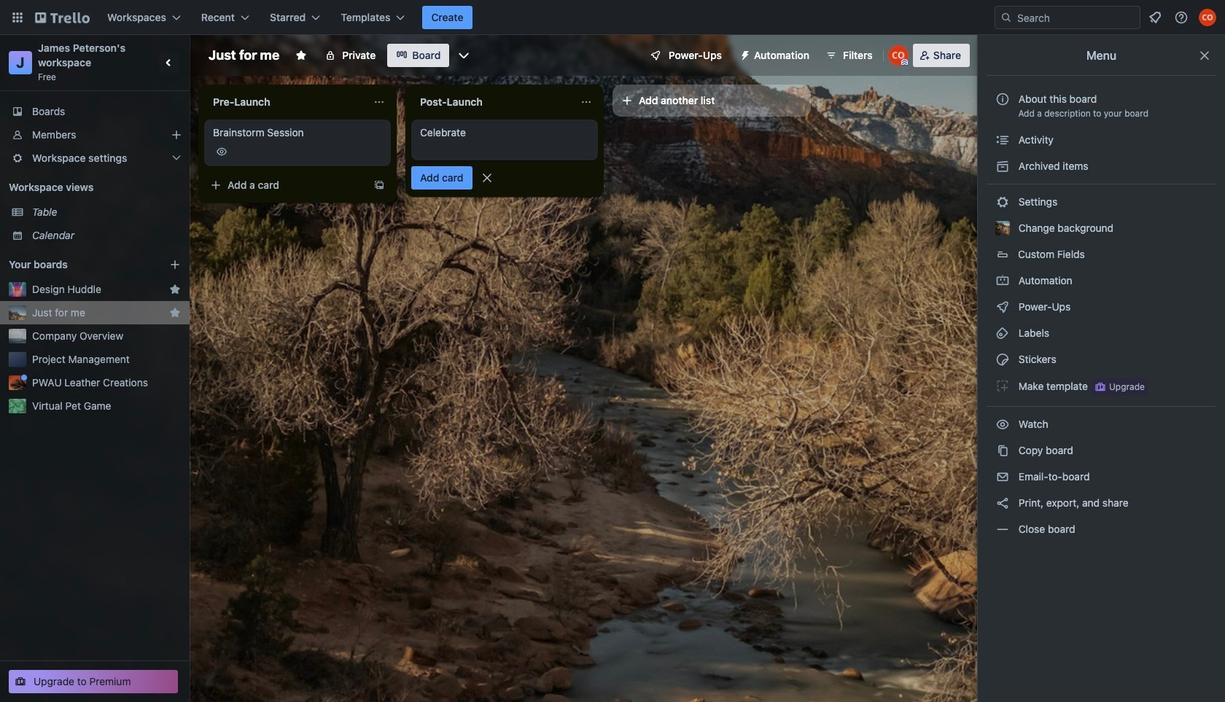 Task type: vqa. For each thing, say whether or not it's contained in the screenshot.
color: yellow, title: none icon
no



Task type: locate. For each thing, give the bounding box(es) containing it.
Search field
[[1012, 7, 1140, 28]]

create from template… image
[[373, 179, 385, 191]]

your boards with 6 items element
[[9, 256, 147, 274]]

None text field
[[204, 90, 368, 114], [411, 90, 575, 114], [204, 90, 368, 114], [411, 90, 575, 114]]

2 sm image from the top
[[996, 274, 1010, 288]]

0 vertical spatial starred icon image
[[169, 284, 181, 295]]

this member is an admin of this board. image
[[901, 59, 908, 66]]

4 sm image from the top
[[996, 496, 1010, 511]]

Enter a title for this card… text field
[[411, 120, 598, 160]]

workspace navigation collapse icon image
[[159, 53, 179, 73]]

1 starred icon image from the top
[[169, 284, 181, 295]]

5 sm image from the top
[[996, 522, 1010, 537]]

open information menu image
[[1174, 10, 1189, 25]]

starred icon image
[[169, 284, 181, 295], [169, 307, 181, 319]]

0 notifications image
[[1147, 9, 1164, 26]]

sm image
[[996, 159, 1010, 174], [996, 274, 1010, 288], [996, 300, 1010, 314], [996, 496, 1010, 511], [996, 522, 1010, 537]]

1 vertical spatial starred icon image
[[169, 307, 181, 319]]

sm image
[[734, 44, 754, 64], [996, 133, 1010, 147], [996, 195, 1010, 209], [996, 326, 1010, 341], [996, 352, 1010, 367], [996, 379, 1010, 393], [996, 417, 1010, 432], [996, 444, 1010, 458], [996, 470, 1010, 484]]



Task type: describe. For each thing, give the bounding box(es) containing it.
cancel image
[[480, 171, 494, 185]]

2 starred icon image from the top
[[169, 307, 181, 319]]

add board image
[[169, 259, 181, 271]]

christina overa (christinaovera) image
[[888, 45, 909, 66]]

back to home image
[[35, 6, 90, 29]]

primary element
[[0, 0, 1225, 35]]

Board name text field
[[201, 44, 287, 67]]

1 sm image from the top
[[996, 159, 1010, 174]]

customize views image
[[457, 48, 471, 63]]

christina overa (christinaovera) image
[[1199, 9, 1217, 26]]

star or unstar board image
[[296, 50, 307, 61]]

search image
[[1001, 12, 1012, 23]]

3 sm image from the top
[[996, 300, 1010, 314]]



